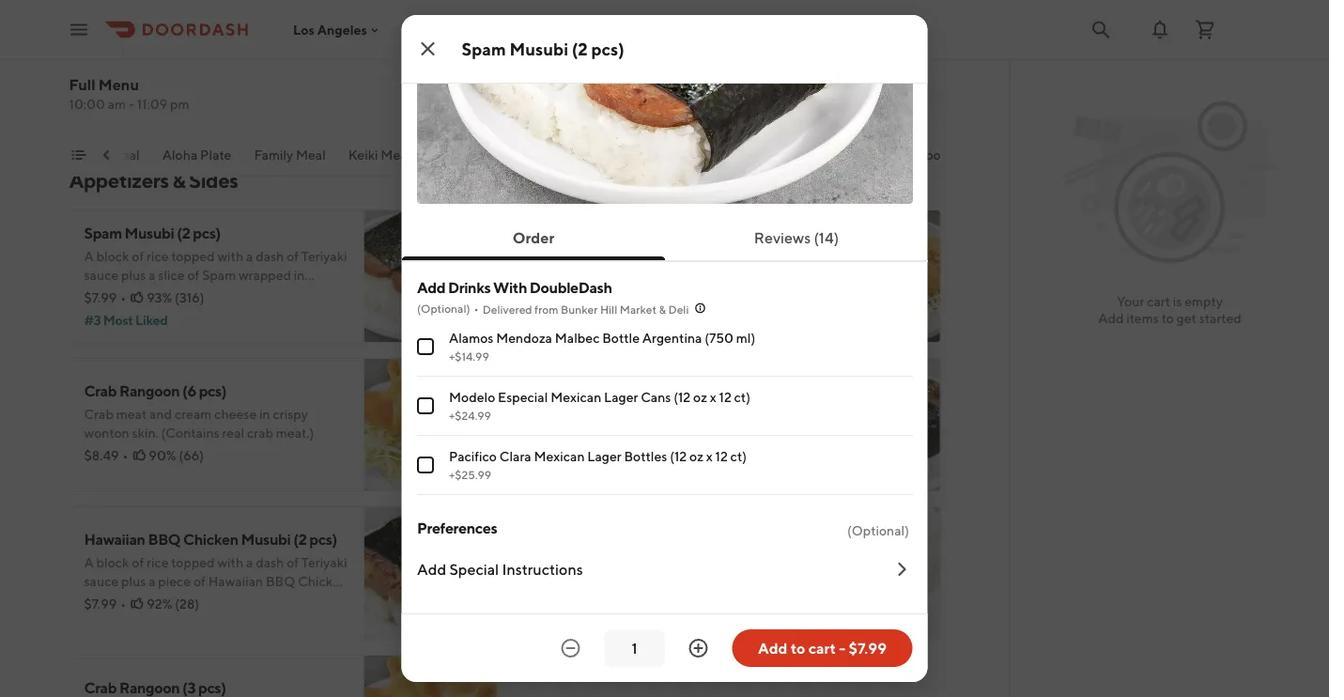 Task type: describe. For each thing, give the bounding box(es) containing it.
1 horizontal spatial spam
[[202, 267, 236, 283]]

order button
[[482, 219, 584, 257]]

get
[[1177, 311, 1197, 326]]

pieces
[[538, 267, 577, 283]]

crispy shrimp (6 pcs) image
[[808, 210, 941, 343]]

#3
[[84, 313, 101, 328]]

mexican for especial
[[550, 390, 601, 405]]

90%
[[149, 448, 176, 463]]

81%
[[149, 51, 172, 67]]

decrease quantity by 1 image
[[560, 637, 582, 660]]

1 horizontal spatial sides
[[583, 147, 614, 163]]

angeles
[[317, 22, 367, 37]]

hawaiian down malbec
[[528, 382, 589, 400]]

crispy inside crispy shrimp (6 pcs) 6 pieces of our crispy breaded shrimp.
[[617, 267, 652, 283]]

wrapped for hawaiian bbq chicken musubi (2 pcs)
[[84, 593, 137, 608]]

meat.)
[[276, 425, 314, 441]]

• inside (optional) •
[[474, 302, 479, 315]]

(optional) •
[[417, 302, 479, 315]]

notification bell image
[[1149, 18, 1172, 41]]

add to cart - $7.99 button
[[733, 630, 913, 667]]

keiki meal (kid's meal)
[[349, 147, 484, 163]]

cans
[[641, 390, 671, 405]]

our
[[594, 267, 614, 283]]

alamos
[[449, 330, 493, 346]]

mexican for clara
[[534, 449, 585, 464]]

91% (35)
[[590, 448, 641, 463]]

a inside spam musubi (2 pcs) a block of rice topped with a dash of teriyaki sauce plus a slice of spam wrapped in seaweed.
[[84, 249, 94, 264]]

(14)
[[814, 229, 839, 247]]

2
[[528, 564, 535, 580]]

special
[[449, 561, 499, 578]]

$6.99 •
[[84, 51, 128, 67]]

• for hawaiian bbq beef musubi (2 pcs)
[[564, 448, 570, 463]]

dash for hawaiian bbq beef musubi (2 pcs)
[[699, 406, 728, 422]]

#3 most liked
[[84, 313, 168, 328]]

Current quantity is 1 number field
[[616, 638, 654, 659]]

add button for crispy shrimp (6 pcs)
[[882, 302, 930, 332]]

with inside spam musubi (2 pcs) a block of rice topped with a dash of teriyaki sauce plus a slice of spam wrapped in seaweed.
[[218, 249, 244, 264]]

keiki meal (kid's meal) button
[[349, 146, 484, 176]]

cream
[[175, 406, 212, 422]]

meal)
[[450, 147, 484, 163]]

spam musubi (2 pcs)
[[462, 39, 625, 59]]

sauce for hawaiian bbq beef musubi (2 pcs)
[[528, 425, 562, 441]]

make it a combo
[[840, 147, 941, 163]]

(optional) for (optional)
[[847, 523, 909, 539]]

cart inside 'your cart is empty add items to get started'
[[1148, 294, 1171, 309]]

0 vertical spatial keiki
[[201, 23, 235, 41]]

clara
[[499, 449, 531, 464]]

lager for bottles
[[587, 449, 621, 464]]

$7.99 inside button
[[849, 640, 887, 657]]

- inside button
[[840, 640, 846, 657]]

piece
[[158, 574, 191, 589]]

1 vertical spatial appetizers & sides
[[69, 168, 238, 193]]

hawaiian bbq chicken musubi (2 pcs) a block of rice topped with a dash of teriyaki sauce plus a piece of hawaiian bbq chicken wrapped in seaweed.
[[84, 531, 348, 608]]

add to cart - $7.99
[[758, 640, 887, 657]]

bottles
[[624, 449, 667, 464]]

0 vertical spatial beef
[[627, 382, 658, 400]]

(66)
[[179, 448, 204, 463]]

reviews
[[754, 229, 811, 247]]

(28)
[[175, 596, 199, 612]]

1 vertical spatial &
[[172, 168, 185, 193]]

crispy
[[528, 243, 570, 261]]

gourmet
[[637, 147, 691, 163]]

pcs) for spam musubi (2 pcs)
[[592, 39, 625, 59]]

0 horizontal spatial sides
[[189, 168, 238, 193]]

block for hawaiian bbq beef musubi (2 pcs)
[[540, 406, 573, 422]]

1 vertical spatial appetizers
[[69, 168, 169, 193]]

• right $6.99
[[123, 51, 128, 67]]

sauce for hawaiian bbq chicken musubi (2 pcs)
[[84, 574, 119, 589]]

1 horizontal spatial appetizers
[[507, 147, 570, 163]]

plus for hawaiian bbq beef musubi (2 pcs)
[[565, 425, 590, 441]]

crab rangoon (3 pcs) image
[[364, 655, 498, 697]]

of inside crispy shrimp (6 pcs) 6 pieces of our crispy breaded shrimp.
[[580, 267, 592, 283]]

island white fish keiki meal
[[84, 23, 270, 41]]

cheese
[[214, 406, 257, 422]]

shrimp.
[[707, 267, 751, 283]]

delivered
[[482, 303, 532, 316]]

in inside the hawaiian bbq chicken musubi (2 pcs) a block of rice topped with a dash of teriyaki sauce plus a piece of hawaiian bbq chicken wrapped in seaweed.
[[139, 593, 150, 608]]

market
[[620, 303, 657, 316]]

rangoon for (3
[[119, 679, 180, 697]]

(35)
[[616, 448, 641, 463]]

family meal button
[[254, 146, 326, 176]]

sauce inside spam musubi (2 pcs) a block of rice topped with a dash of teriyaki sauce plus a slice of spam wrapped in seaweed.
[[84, 267, 119, 283]]

92%
[[147, 596, 172, 612]]

salads
[[694, 147, 732, 163]]

wrapped inside spam musubi (2 pcs) a block of rice topped with a dash of teriyaki sauce plus a slice of spam wrapped in seaweed.
[[239, 267, 291, 283]]

teriyaki for hawaiian bbq chicken musubi (2 pcs)
[[302, 555, 347, 571]]

2 scoops of steamed rice.
[[528, 564, 676, 580]]

steamed rice image
[[808, 507, 941, 640]]

1 horizontal spatial appetizers & sides
[[507, 147, 614, 163]]

crab rangoon (6 pcs) crab meat and cream cheese in crispy wonton skin. (contains real crab meat.)
[[84, 382, 314, 441]]

topped inside spam musubi (2 pcs) a block of rice topped with a dash of teriyaki sauce plus a slice of spam wrapped in seaweed.
[[171, 249, 215, 264]]

rice for hawaiian bbq beef musubi (2 pcs)
[[590, 406, 612, 422]]

add button for spam musubi (2 pcs)
[[438, 302, 486, 332]]

delivered from bunker hill market & deli
[[482, 303, 689, 316]]

add inside button
[[758, 640, 788, 657]]

+$14.99
[[449, 350, 489, 363]]

(12 for bottles
[[670, 449, 687, 464]]

rangoon for (6
[[119, 382, 180, 400]]

full menu 10:00 am - 11:09 pm
[[69, 76, 189, 112]]

1 horizontal spatial chicken
[[298, 574, 348, 589]]

teriyaki for hawaiian bbq beef musubi (2 pcs)
[[745, 406, 791, 422]]

seaweed. inside spam musubi (2 pcs) a block of rice topped with a dash of teriyaki sauce plus a slice of spam wrapped in seaweed.
[[84, 286, 140, 302]]

(2 inside "hawaiian bbq beef musubi (2 pcs) a block of rice topped with a dash of teriyaki sauce plus a cut of hawaiian bbq beef wrapped in seaweed."
[[713, 382, 727, 400]]

hawaiian down $8.49 •
[[84, 531, 145, 548]]

in inside "hawaiian bbq beef musubi (2 pcs) a block of rice topped with a dash of teriyaki sauce plus a cut of hawaiian bbq beef wrapped in seaweed."
[[583, 444, 594, 460]]

spam for spam musubi (2 pcs)
[[462, 39, 506, 59]]

full
[[69, 76, 95, 94]]

wonton
[[84, 425, 129, 441]]

(optional) for (optional) •
[[417, 302, 470, 315]]

combo
[[897, 147, 941, 163]]

dash inside spam musubi (2 pcs) a block of rice topped with a dash of teriyaki sauce plus a slice of spam wrapped in seaweed.
[[256, 249, 284, 264]]

(6 for shrimp
[[623, 243, 637, 261]]

started
[[1200, 311, 1242, 326]]

- inside full menu 10:00 am - 11:09 pm
[[129, 96, 134, 112]]

add inside 'button'
[[417, 561, 446, 578]]

add inside group
[[417, 279, 445, 297]]

crab rangoon (3 pcs)
[[84, 679, 226, 697]]

malbec
[[555, 330, 600, 346]]

bunker
[[561, 303, 598, 316]]

hawaiian right piece
[[208, 574, 263, 589]]

with for hawaiian bbq beef musubi (2 pcs)
[[661, 406, 687, 422]]

93% (316)
[[147, 290, 204, 305]]

topped for hawaiian bbq chicken musubi (2 pcs)
[[171, 555, 215, 571]]

in inside spam musubi (2 pcs) a block of rice topped with a dash of teriyaki sauce plus a slice of spam wrapped in seaweed.
[[294, 267, 305, 283]]

add button for hawaiian bbq chicken musubi (2 pcs)
[[438, 599, 486, 629]]

(2 inside the hawaiian bbq chicken musubi (2 pcs) a block of rice topped with a dash of teriyaki sauce plus a piece of hawaiian bbq chicken wrapped in seaweed.
[[294, 531, 307, 548]]

(750
[[705, 330, 734, 346]]

your
[[1118, 294, 1145, 309]]

cut
[[602, 425, 621, 441]]

ct) for modelo especial mexican lager cans (12 oz x 12 ct)
[[734, 390, 750, 405]]

92% (28)
[[147, 596, 199, 612]]

a inside button
[[887, 147, 894, 163]]

meal for mini meal
[[110, 147, 140, 163]]

oz for bottles
[[689, 449, 703, 464]]

(kid's
[[414, 147, 447, 163]]

x for pacifico clara mexican lager bottles (12 oz x 12 ct)
[[706, 449, 713, 464]]

los
[[293, 22, 315, 37]]

to inside 'your cart is empty add items to get started'
[[1162, 311, 1175, 326]]

seaweed. for hawaiian bbq chicken musubi (2 pcs)
[[153, 593, 209, 608]]

(6 for rangoon
[[182, 382, 196, 400]]

shrimp
[[573, 243, 620, 261]]

open menu image
[[68, 18, 90, 41]]

(62)
[[620, 290, 644, 305]]

make it a combo button
[[840, 146, 941, 176]]

(2 inside dialog
[[572, 39, 588, 59]]

spam musubi (2 pcs) a block of rice topped with a dash of teriyaki sauce plus a slice of spam wrapped in seaweed.
[[84, 224, 347, 302]]

hawaiian up bottles
[[639, 425, 694, 441]]

$7.99 for spam musubi (2 pcs)
[[84, 290, 117, 305]]

island
[[84, 23, 124, 41]]

scoops
[[538, 564, 579, 580]]

items
[[1127, 311, 1160, 326]]

(3
[[182, 679, 196, 697]]



Task type: locate. For each thing, give the bounding box(es) containing it.
2 rangoon from the top
[[119, 679, 180, 697]]

2 vertical spatial a
[[84, 555, 94, 571]]

1 vertical spatial mexican
[[534, 449, 585, 464]]

1 vertical spatial ct)
[[730, 449, 747, 464]]

sides left gourmet
[[583, 147, 614, 163]]

meal
[[237, 23, 270, 41], [110, 147, 140, 163], [296, 147, 326, 163], [381, 147, 411, 163]]

x right bottles
[[706, 449, 713, 464]]

crab for crab rangoon (6 pcs) crab meat and cream cheese in crispy wonton skin. (contains real crab meat.)
[[84, 382, 117, 400]]

oz right bottles
[[689, 449, 703, 464]]

(6 inside crispy shrimp (6 pcs) 6 pieces of our crispy breaded shrimp.
[[623, 243, 637, 261]]

crab up meat
[[84, 382, 117, 400]]

deli
[[668, 303, 689, 316]]

$7.99 • for hawaiian bbq chicken musubi (2 pcs)
[[84, 596, 126, 612]]

mexican right especial on the bottom of the page
[[550, 390, 601, 405]]

0 vertical spatial lager
[[604, 390, 638, 405]]

wrapped inside "hawaiian bbq beef musubi (2 pcs) a block of rice topped with a dash of teriyaki sauce plus a cut of hawaiian bbq beef wrapped in seaweed."
[[528, 444, 580, 460]]

1 vertical spatial rice
[[590, 406, 612, 422]]

0 vertical spatial topped
[[171, 249, 215, 264]]

pcs) inside the hawaiian bbq chicken musubi (2 pcs) a block of rice topped with a dash of teriyaki sauce plus a piece of hawaiian bbq chicken wrapped in seaweed.
[[310, 531, 337, 548]]

1 vertical spatial block
[[540, 406, 573, 422]]

ml)
[[736, 330, 755, 346]]

family meal
[[254, 147, 326, 163]]

1 vertical spatial rangoon
[[119, 679, 180, 697]]

block for hawaiian bbq chicken musubi (2 pcs)
[[96, 555, 129, 571]]

1 vertical spatial teriyaki
[[745, 406, 791, 422]]

rice up piece
[[147, 555, 169, 571]]

mexican inside the pacifico clara mexican lager bottles (12 oz x 12 ct) +$25.99
[[534, 449, 585, 464]]

plus inside spam musubi (2 pcs) a block of rice topped with a dash of teriyaki sauce plus a slice of spam wrapped in seaweed.
[[121, 267, 146, 283]]

ct)
[[734, 390, 750, 405], [730, 449, 747, 464]]

mexican inside modelo especial mexican lager cans (12 oz x 12 ct) +$24.99
[[550, 390, 601, 405]]

menu
[[99, 76, 139, 94]]

0 vertical spatial mexican
[[550, 390, 601, 405]]

12 for modelo especial mexican lager cans (12 oz x 12 ct)
[[719, 390, 732, 405]]

argentina
[[642, 330, 702, 346]]

1 vertical spatial cart
[[809, 640, 837, 657]]

scroll menu navigation left image
[[99, 148, 114, 163]]

ct) right bottles
[[730, 449, 747, 464]]

(6
[[623, 243, 637, 261], [182, 382, 196, 400]]

• left 92%
[[121, 596, 126, 612]]

hawaiian bbq beef musubi (2 pcs) image
[[808, 358, 941, 492]]

pcs) inside "hawaiian bbq beef musubi (2 pcs) a block of rice topped with a dash of teriyaki sauce plus a cut of hawaiian bbq beef wrapped in seaweed."
[[729, 382, 757, 400]]

1 vertical spatial sauce
[[528, 425, 562, 441]]

0 vertical spatial plus
[[121, 267, 146, 283]]

0 horizontal spatial to
[[791, 640, 806, 657]]

increase quantity by 1 image
[[688, 637, 710, 660]]

reviews (14)
[[754, 229, 839, 247]]

hill
[[600, 303, 617, 316]]

spam musubi (2 pcs) dialog
[[402, 0, 928, 682]]

rangoon up the and
[[119, 382, 180, 400]]

0 vertical spatial seaweed.
[[84, 286, 140, 302]]

block inside spam musubi (2 pcs) a block of rice topped with a dash of teriyaki sauce plus a slice of spam wrapped in seaweed.
[[96, 249, 129, 264]]

mini
[[81, 147, 107, 163]]

especial
[[498, 390, 548, 405]]

0 vertical spatial appetizers & sides
[[507, 147, 614, 163]]

appetizers down mini meal on the left of the page
[[69, 168, 169, 193]]

mini meal
[[81, 147, 140, 163]]

meal right family
[[296, 147, 326, 163]]

lager left cans
[[604, 390, 638, 405]]

spam right close spam musubi (2 pcs) icon
[[462, 39, 506, 59]]

ct) down ml)
[[734, 390, 750, 405]]

wrapped for hawaiian bbq beef musubi (2 pcs)
[[528, 444, 580, 460]]

appetizers & sides down aloha
[[69, 168, 238, 193]]

a
[[887, 147, 894, 163], [246, 249, 253, 264], [149, 267, 156, 283], [690, 406, 697, 422], [592, 425, 599, 441], [246, 555, 253, 571], [149, 574, 156, 589]]

alamos mendoza malbec bottle argentina (750 ml) +$14.99
[[449, 330, 755, 363]]

2 vertical spatial &
[[659, 303, 666, 316]]

make
[[840, 147, 874, 163]]

crab
[[247, 425, 274, 441]]

2 vertical spatial plus
[[121, 574, 146, 589]]

0 vertical spatial x
[[710, 390, 716, 405]]

0 horizontal spatial seaweed.
[[84, 286, 140, 302]]

1 vertical spatial a
[[528, 406, 537, 422]]

lager inside modelo especial mexican lager cans (12 oz x 12 ct) +$24.99
[[604, 390, 638, 405]]

island white fish keiki meal image
[[364, 0, 498, 114]]

2 vertical spatial seaweed.
[[153, 593, 209, 608]]

ct) for pacifico clara mexican lager bottles (12 oz x 12 ct)
[[730, 449, 747, 464]]

• for spam musubi (2 pcs)
[[121, 290, 126, 305]]

hawaiian bbq chicken musubi (2 pcs) image
[[364, 507, 498, 640]]

• left 91% at the bottom left
[[564, 448, 570, 463]]

1 horizontal spatial (optional)
[[847, 523, 909, 539]]

• right the $9.99 in the left top of the page
[[566, 290, 572, 305]]

1 rangoon from the top
[[119, 382, 180, 400]]

0 horizontal spatial cart
[[809, 640, 837, 657]]

topped for hawaiian bbq beef musubi (2 pcs)
[[615, 406, 659, 422]]

from
[[534, 303, 558, 316]]

meal right mini
[[110, 147, 140, 163]]

(12 right bottles
[[670, 449, 687, 464]]

(2 inside spam musubi (2 pcs) a block of rice topped with a dash of teriyaki sauce plus a slice of spam wrapped in seaweed.
[[177, 224, 190, 242]]

0 horizontal spatial &
[[172, 168, 185, 193]]

cart
[[1148, 294, 1171, 309], [809, 640, 837, 657]]

0 vertical spatial oz
[[693, 390, 707, 405]]

beverages button
[[755, 146, 818, 176]]

1 vertical spatial -
[[840, 640, 846, 657]]

crispy inside crab rangoon (6 pcs) crab meat and cream cheese in crispy wonton skin. (contains real crab meat.)
[[273, 406, 308, 422]]

musubi inside "hawaiian bbq beef musubi (2 pcs) a block of rice topped with a dash of teriyaki sauce plus a cut of hawaiian bbq beef wrapped in seaweed."
[[661, 382, 711, 400]]

None checkbox
[[417, 398, 434, 414]]

(6 up 'cream'
[[182, 382, 196, 400]]

$8.49
[[84, 448, 119, 463]]

to
[[1162, 311, 1175, 326], [791, 640, 806, 657]]

los angeles
[[293, 22, 367, 37]]

seaweed. up "most"
[[84, 286, 140, 302]]

with inside "hawaiian bbq beef musubi (2 pcs) a block of rice topped with a dash of teriyaki sauce plus a cut of hawaiian bbq beef wrapped in seaweed."
[[661, 406, 687, 422]]

rangoon inside crab rangoon (6 pcs) crab meat and cream cheese in crispy wonton skin. (contains real crab meat.)
[[119, 382, 180, 400]]

1 vertical spatial to
[[791, 640, 806, 657]]

1 horizontal spatial wrapped
[[239, 267, 291, 283]]

0 items, open order cart image
[[1195, 18, 1217, 41]]

a for hawaiian bbq chicken musubi (2 pcs)
[[84, 555, 94, 571]]

pcs) for crab rangoon (3 pcs)
[[198, 679, 226, 697]]

crispy up (62)
[[617, 267, 652, 283]]

block inside the hawaiian bbq chicken musubi (2 pcs) a block of rice topped with a dash of teriyaki sauce plus a piece of hawaiian bbq chicken wrapped in seaweed.
[[96, 555, 129, 571]]

(contains
[[161, 425, 220, 441]]

lager for cans
[[604, 390, 638, 405]]

delivered from bunker hill market & deli image
[[693, 301, 708, 316]]

crab up wonton
[[84, 406, 114, 422]]

1 horizontal spatial &
[[572, 147, 581, 163]]

1 vertical spatial spam
[[84, 224, 122, 242]]

crab rangoon (6 pcs) image
[[364, 358, 498, 492]]

1 horizontal spatial keiki
[[349, 147, 378, 163]]

1 vertical spatial dash
[[699, 406, 728, 422]]

• for hawaiian bbq chicken musubi (2 pcs)
[[121, 596, 126, 612]]

topped up piece
[[171, 555, 215, 571]]

none checkbox inside add drinks with doubledash group
[[417, 398, 434, 414]]

real
[[222, 425, 245, 441]]

plus left slice
[[121, 267, 146, 283]]

lager
[[604, 390, 638, 405], [587, 449, 621, 464]]

0 horizontal spatial crispy
[[273, 406, 308, 422]]

x for modelo especial mexican lager cans (12 oz x 12 ct)
[[710, 390, 716, 405]]

(12 right cans
[[674, 390, 691, 405]]

None checkbox
[[417, 338, 434, 355], [417, 457, 434, 474], [417, 338, 434, 355], [417, 457, 434, 474]]

topped down cans
[[615, 406, 659, 422]]

93%
[[147, 290, 172, 305]]

12 for pacifico clara mexican lager bottles (12 oz x 12 ct)
[[715, 449, 728, 464]]

spam inside dialog
[[462, 39, 506, 59]]

$7.99 for hawaiian bbq chicken musubi (2 pcs)
[[84, 596, 117, 612]]

x
[[710, 390, 716, 405], [706, 449, 713, 464]]

1 vertical spatial crab
[[84, 406, 114, 422]]

2 vertical spatial crab
[[84, 679, 117, 697]]

steamed
[[597, 564, 648, 580]]

pcs) inside spam musubi (2 pcs) a block of rice topped with a dash of teriyaki sauce plus a slice of spam wrapped in seaweed.
[[193, 224, 221, 242]]

modelo
[[449, 390, 495, 405]]

plus
[[121, 267, 146, 283], [565, 425, 590, 441], [121, 574, 146, 589]]

add drinks with doubledash group
[[417, 277, 913, 495]]

& inside add drinks with doubledash group
[[659, 303, 666, 316]]

spam musubi (2 pcs) image
[[364, 210, 498, 343]]

(12 inside the pacifico clara mexican lager bottles (12 oz x 12 ct) +$25.99
[[670, 449, 687, 464]]

1 horizontal spatial (6
[[623, 243, 637, 261]]

crispy up the meat.)
[[273, 406, 308, 422]]

0 vertical spatial crab
[[84, 382, 117, 400]]

plate
[[200, 147, 232, 163]]

los angeles button
[[293, 22, 382, 37]]

Item Search search field
[[671, 88, 926, 109]]

ct) inside the pacifico clara mexican lager bottles (12 oz x 12 ct) +$25.99
[[730, 449, 747, 464]]

2 vertical spatial teriyaki
[[302, 555, 347, 571]]

gourmet salads button
[[637, 146, 732, 176]]

12 inside the pacifico clara mexican lager bottles (12 oz x 12 ct) +$25.99
[[715, 449, 728, 464]]

• for crispy shrimp (6 pcs)
[[566, 290, 572, 305]]

add button for crab rangoon (6 pcs)
[[438, 450, 486, 480]]

rice for hawaiian bbq chicken musubi (2 pcs)
[[147, 555, 169, 571]]

pcs) for spam musubi (2 pcs) a block of rice topped with a dash of teriyaki sauce plus a slice of spam wrapped in seaweed.
[[193, 224, 221, 242]]

white
[[126, 23, 168, 41]]

2 vertical spatial $7.99 •
[[84, 596, 126, 612]]

1 vertical spatial seaweed.
[[597, 444, 652, 460]]

• up #3 most liked
[[121, 290, 126, 305]]

order
[[512, 229, 554, 247]]

0 vertical spatial wrapped
[[239, 267, 291, 283]]

spam down mini meal button
[[84, 224, 122, 242]]

& left gourmet
[[572, 147, 581, 163]]

keiki right fish
[[201, 23, 235, 41]]

2 vertical spatial rice
[[147, 555, 169, 571]]

pcs) for crispy shrimp (6 pcs) 6 pieces of our crispy breaded shrimp.
[[640, 243, 667, 261]]

• down drinks at the left top of page
[[474, 302, 479, 315]]

0 horizontal spatial chicken
[[183, 531, 238, 548]]

add drinks with doubledash
[[417, 279, 612, 297]]

1 vertical spatial lager
[[587, 449, 621, 464]]

2 horizontal spatial spam
[[462, 39, 506, 59]]

keiki left (kid's
[[349, 147, 378, 163]]

crispy shrimp (6 pcs) 6 pieces of our crispy breaded shrimp.
[[528, 243, 751, 283]]

2 horizontal spatial seaweed.
[[597, 444, 652, 460]]

cart inside button
[[809, 640, 837, 657]]

seaweed. inside the hawaiian bbq chicken musubi (2 pcs) a block of rice topped with a dash of teriyaki sauce plus a piece of hawaiian bbq chicken wrapped in seaweed.
[[153, 593, 209, 608]]

x inside the pacifico clara mexican lager bottles (12 oz x 12 ct) +$25.99
[[706, 449, 713, 464]]

1 vertical spatial x
[[706, 449, 713, 464]]

12 down (750
[[719, 390, 732, 405]]

2 vertical spatial dash
[[256, 555, 284, 571]]

appetizers & sides up order
[[507, 147, 614, 163]]

mendoza
[[496, 330, 552, 346]]

fish
[[171, 23, 199, 41]]

0 vertical spatial sauce
[[84, 267, 119, 283]]

1 horizontal spatial to
[[1162, 311, 1175, 326]]

2 vertical spatial sauce
[[84, 574, 119, 589]]

0 horizontal spatial wrapped
[[84, 593, 137, 608]]

add inside 'your cart is empty add items to get started'
[[1099, 311, 1125, 326]]

(12 inside modelo especial mexican lager cans (12 oz x 12 ct) +$24.99
[[674, 390, 691, 405]]

& left the deli
[[659, 303, 666, 316]]

dash inside "hawaiian bbq beef musubi (2 pcs) a block of rice topped with a dash of teriyaki sauce plus a cut of hawaiian bbq beef wrapped in seaweed."
[[699, 406, 728, 422]]

$8.49 •
[[84, 448, 128, 463]]

+$25.99
[[449, 468, 491, 481]]

close spam musubi (2 pcs) image
[[417, 38, 439, 60]]

lager down cut
[[587, 449, 621, 464]]

0 vertical spatial sides
[[583, 147, 614, 163]]

sauce up clara
[[528, 425, 562, 441]]

1 vertical spatial with
[[661, 406, 687, 422]]

0 horizontal spatial beef
[[627, 382, 658, 400]]

dash for hawaiian bbq chicken musubi (2 pcs)
[[256, 555, 284, 571]]

family
[[254, 147, 293, 163]]

am
[[108, 96, 126, 112]]

sides down the plate
[[189, 168, 238, 193]]

musubi inside spam musubi (2 pcs) a block of rice topped with a dash of teriyaki sauce plus a slice of spam wrapped in seaweed.
[[125, 224, 174, 242]]

& down aloha
[[172, 168, 185, 193]]

with for hawaiian bbq chicken musubi (2 pcs)
[[218, 555, 244, 571]]

1 vertical spatial beef
[[728, 425, 757, 441]]

crab for crab rangoon (3 pcs)
[[84, 679, 117, 697]]

pcs) inside dialog
[[592, 39, 625, 59]]

meal for family meal
[[296, 147, 326, 163]]

aloha plate
[[162, 147, 232, 163]]

0 vertical spatial rangoon
[[119, 382, 180, 400]]

keiki inside button
[[349, 147, 378, 163]]

spam for spam musubi (2 pcs) a block of rice topped with a dash of teriyaki sauce plus a slice of spam wrapped in seaweed.
[[84, 224, 122, 242]]

1 vertical spatial sides
[[189, 168, 238, 193]]

$9.99 •
[[528, 290, 572, 305]]

musubi inside dialog
[[510, 39, 569, 59]]

mexican left 91% at the bottom left
[[534, 449, 585, 464]]

in
[[294, 267, 305, 283], [259, 406, 270, 422], [583, 444, 594, 460], [139, 593, 150, 608]]

0 vertical spatial teriyaki
[[302, 249, 347, 264]]

1 vertical spatial plus
[[565, 425, 590, 441]]

0 vertical spatial cart
[[1148, 294, 1171, 309]]

a inside "hawaiian bbq beef musubi (2 pcs) a block of rice topped with a dash of teriyaki sauce plus a cut of hawaiian bbq beef wrapped in seaweed."
[[528, 406, 537, 422]]

meal left los
[[237, 23, 270, 41]]

2 horizontal spatial wrapped
[[528, 444, 580, 460]]

dash inside the hawaiian bbq chicken musubi (2 pcs) a block of rice topped with a dash of teriyaki sauce plus a piece of hawaiian bbq chicken wrapped in seaweed.
[[256, 555, 284, 571]]

wrapped left 92%
[[84, 593, 137, 608]]

0 horizontal spatial spam
[[84, 224, 122, 242]]

wrapped
[[239, 267, 291, 283], [528, 444, 580, 460], [84, 593, 137, 608]]

seaweed.
[[84, 286, 140, 302], [597, 444, 652, 460], [153, 593, 209, 608]]

12 inside modelo especial mexican lager cans (12 oz x 12 ct) +$24.99
[[719, 390, 732, 405]]

$7.99
[[84, 290, 117, 305], [528, 448, 560, 463], [84, 596, 117, 612], [849, 640, 887, 657]]

rice up slice
[[147, 249, 169, 264]]

add special instructions
[[417, 561, 583, 578]]

oz inside modelo especial mexican lager cans (12 oz x 12 ct) +$24.99
[[693, 390, 707, 405]]

rangoon left (3
[[119, 679, 180, 697]]

sauce left piece
[[84, 574, 119, 589]]

beef
[[627, 382, 658, 400], [728, 425, 757, 441]]

(2
[[572, 39, 588, 59], [177, 224, 190, 242], [713, 382, 727, 400], [294, 531, 307, 548]]

teriyaki inside spam musubi (2 pcs) a block of rice topped with a dash of teriyaki sauce plus a slice of spam wrapped in seaweed.
[[302, 249, 347, 264]]

0 horizontal spatial (optional)
[[417, 302, 470, 315]]

wrapped right slice
[[239, 267, 291, 283]]

sauce inside "hawaiian bbq beef musubi (2 pcs) a block of rice topped with a dash of teriyaki sauce plus a cut of hawaiian bbq beef wrapped in seaweed."
[[528, 425, 562, 441]]

0 vertical spatial ct)
[[734, 390, 750, 405]]

seaweed. down piece
[[153, 593, 209, 608]]

crab left (3
[[84, 679, 117, 697]]

1 horizontal spatial -
[[840, 640, 846, 657]]

0 vertical spatial block
[[96, 249, 129, 264]]

mexican
[[550, 390, 601, 405], [534, 449, 585, 464]]

plus left cut
[[565, 425, 590, 441]]

plus inside the hawaiian bbq chicken musubi (2 pcs) a block of rice topped with a dash of teriyaki sauce plus a piece of hawaiian bbq chicken wrapped in seaweed.
[[121, 574, 146, 589]]

0 vertical spatial a
[[84, 249, 94, 264]]

plus left piece
[[121, 574, 146, 589]]

lager inside the pacifico clara mexican lager bottles (12 oz x 12 ct) +$25.99
[[587, 449, 621, 464]]

rice
[[147, 249, 169, 264], [590, 406, 612, 422], [147, 555, 169, 571]]

3 crab from the top
[[84, 679, 117, 697]]

your cart is empty add items to get started
[[1099, 294, 1242, 326]]

pcs) inside crab rangoon (6 pcs) crab meat and cream cheese in crispy wonton skin. (contains real crab meat.)
[[199, 382, 227, 400]]

rice.
[[651, 564, 676, 580]]

x inside modelo especial mexican lager cans (12 oz x 12 ct) +$24.99
[[710, 390, 716, 405]]

$7.99 • left 91% at the bottom left
[[528, 448, 570, 463]]

plus for hawaiian bbq chicken musubi (2 pcs)
[[121, 574, 146, 589]]

beverages
[[755, 147, 818, 163]]

seaweed. for hawaiian bbq beef musubi (2 pcs)
[[597, 444, 652, 460]]

teriyaki inside the hawaiian bbq chicken musubi (2 pcs) a block of rice topped with a dash of teriyaki sauce plus a piece of hawaiian bbq chicken wrapped in seaweed.
[[302, 555, 347, 571]]

rice inside "hawaiian bbq beef musubi (2 pcs) a block of rice topped with a dash of teriyaki sauce plus a cut of hawaiian bbq beef wrapped in seaweed."
[[590, 406, 612, 422]]

0 vertical spatial with
[[218, 249, 244, 264]]

spam up (316)
[[202, 267, 236, 283]]

rice up cut
[[590, 406, 612, 422]]

appetizers right meal)
[[507, 147, 570, 163]]

0 horizontal spatial keiki
[[201, 23, 235, 41]]

rice inside the hawaiian bbq chicken musubi (2 pcs) a block of rice topped with a dash of teriyaki sauce plus a piece of hawaiian bbq chicken wrapped in seaweed.
[[147, 555, 169, 571]]

2 vertical spatial topped
[[171, 555, 215, 571]]

with
[[493, 279, 527, 297]]

wrapped inside the hawaiian bbq chicken musubi (2 pcs) a block of rice topped with a dash of teriyaki sauce plus a piece of hawaiian bbq chicken wrapped in seaweed.
[[84, 593, 137, 608]]

0 vertical spatial (optional)
[[417, 302, 470, 315]]

0 vertical spatial spam
[[462, 39, 506, 59]]

oz right cans
[[693, 390, 707, 405]]

teriyaki inside "hawaiian bbq beef musubi (2 pcs) a block of rice topped with a dash of teriyaki sauce plus a cut of hawaiian bbq beef wrapped in seaweed."
[[745, 406, 791, 422]]

sauce up #3
[[84, 267, 119, 283]]

oz inside the pacifico clara mexican lager bottles (12 oz x 12 ct) +$25.99
[[689, 449, 703, 464]]

hawaiian bbq beef musubi (2 pcs) a block of rice topped with a dash of teriyaki sauce plus a cut of hawaiian bbq beef wrapped in seaweed.
[[528, 382, 791, 460]]

(11)
[[175, 51, 194, 67]]

pcs) inside crispy shrimp (6 pcs) 6 pieces of our crispy breaded shrimp.
[[640, 243, 667, 261]]

topped up slice
[[171, 249, 215, 264]]

pacifico clara mexican lager bottles (12 oz x 12 ct) +$25.99
[[449, 449, 747, 481]]

1 crab from the top
[[84, 382, 117, 400]]

sauce inside the hawaiian bbq chicken musubi (2 pcs) a block of rice topped with a dash of teriyaki sauce plus a piece of hawaiian bbq chicken wrapped in seaweed.
[[84, 574, 119, 589]]

meal left (kid's
[[381, 147, 411, 163]]

(12 for cans
[[674, 390, 691, 405]]

1 horizontal spatial seaweed.
[[153, 593, 209, 608]]

(6 inside crab rangoon (6 pcs) crab meat and cream cheese in crispy wonton skin. (contains real crab meat.)
[[182, 382, 196, 400]]

0 horizontal spatial appetizers & sides
[[69, 168, 238, 193]]

$9.99
[[528, 290, 563, 305]]

1 vertical spatial crispy
[[273, 406, 308, 422]]

0 vertical spatial &
[[572, 147, 581, 163]]

0 vertical spatial (12
[[674, 390, 691, 405]]

1 horizontal spatial crispy
[[617, 267, 652, 283]]

$7.99 • for spam musubi (2 pcs)
[[84, 290, 126, 305]]

rangoon
[[119, 382, 180, 400], [119, 679, 180, 697]]

+$24.99
[[449, 409, 491, 422]]

with inside the hawaiian bbq chicken musubi (2 pcs) a block of rice topped with a dash of teriyaki sauce plus a piece of hawaiian bbq chicken wrapped in seaweed.
[[218, 555, 244, 571]]

rice inside spam musubi (2 pcs) a block of rice topped with a dash of teriyaki sauce plus a slice of spam wrapped in seaweed.
[[147, 249, 169, 264]]

pcs) for crab rangoon (6 pcs) crab meat and cream cheese in crispy wonton skin. (contains real crab meat.)
[[199, 382, 227, 400]]

a inside the hawaiian bbq chicken musubi (2 pcs) a block of rice topped with a dash of teriyaki sauce plus a piece of hawaiian bbq chicken wrapped in seaweed.
[[84, 555, 94, 571]]

$7.99 • up #3
[[84, 290, 126, 305]]

1 vertical spatial oz
[[689, 449, 703, 464]]

skin.
[[132, 425, 159, 441]]

block inside "hawaiian bbq beef musubi (2 pcs) a block of rice topped with a dash of teriyaki sauce plus a cut of hawaiian bbq beef wrapped in seaweed."
[[540, 406, 573, 422]]

(optional)
[[417, 302, 470, 315], [847, 523, 909, 539]]

to inside button
[[791, 640, 806, 657]]

ct) inside modelo especial mexican lager cans (12 oz x 12 ct) +$24.99
[[734, 390, 750, 405]]

(optional) inside (optional) •
[[417, 302, 470, 315]]

1 vertical spatial $7.99 •
[[528, 448, 570, 463]]

wrapped left 91% at the bottom left
[[528, 444, 580, 460]]

add button for island white fish keiki meal
[[438, 72, 486, 102]]

0 vertical spatial chicken
[[183, 531, 238, 548]]

$7.99 for hawaiian bbq beef musubi (2 pcs)
[[528, 448, 560, 463]]

appetizers
[[507, 147, 570, 163], [69, 168, 169, 193]]

0 horizontal spatial -
[[129, 96, 134, 112]]

oz for cans
[[693, 390, 707, 405]]

0 horizontal spatial (6
[[182, 382, 196, 400]]

1 vertical spatial 12
[[715, 449, 728, 464]]

• for crab rangoon (6 pcs)
[[123, 448, 128, 463]]

topped inside the hawaiian bbq chicken musubi (2 pcs) a block of rice topped with a dash of teriyaki sauce plus a piece of hawaiian bbq chicken wrapped in seaweed.
[[171, 555, 215, 571]]

a for hawaiian bbq beef musubi (2 pcs)
[[528, 406, 537, 422]]

is
[[1174, 294, 1183, 309]]

0 vertical spatial appetizers
[[507, 147, 570, 163]]

empty
[[1185, 294, 1224, 309]]

topped inside "hawaiian bbq beef musubi (2 pcs) a block of rice topped with a dash of teriyaki sauce plus a cut of hawaiian bbq beef wrapped in seaweed."
[[615, 406, 659, 422]]

2 vertical spatial with
[[218, 555, 244, 571]]

• right $8.49
[[123, 448, 128, 463]]

sauce
[[84, 267, 119, 283], [528, 425, 562, 441], [84, 574, 119, 589]]

x right cans
[[710, 390, 716, 405]]

2 crab from the top
[[84, 406, 114, 422]]

gourmet salads
[[637, 147, 732, 163]]

seaweed. inside "hawaiian bbq beef musubi (2 pcs) a block of rice topped with a dash of teriyaki sauce plus a cut of hawaiian bbq beef wrapped in seaweed."
[[597, 444, 652, 460]]

plus inside "hawaiian bbq beef musubi (2 pcs) a block of rice topped with a dash of teriyaki sauce plus a cut of hawaiian bbq beef wrapped in seaweed."
[[565, 425, 590, 441]]

1 horizontal spatial beef
[[728, 425, 757, 441]]

12 right bottles
[[715, 449, 728, 464]]

in inside crab rangoon (6 pcs) crab meat and cream cheese in crispy wonton skin. (contains real crab meat.)
[[259, 406, 270, 422]]

1 vertical spatial keiki
[[349, 147, 378, 163]]

meal for keiki meal (kid's meal)
[[381, 147, 411, 163]]

$7.99 • left 92%
[[84, 596, 126, 612]]

musubi inside the hawaiian bbq chicken musubi (2 pcs) a block of rice topped with a dash of teriyaki sauce plus a piece of hawaiian bbq chicken wrapped in seaweed.
[[241, 531, 291, 548]]

0 vertical spatial dash
[[256, 249, 284, 264]]

(6 right shrimp
[[623, 243, 637, 261]]

add special instructions button
[[417, 544, 913, 595]]

$7.99 • for hawaiian bbq beef musubi (2 pcs)
[[528, 448, 570, 463]]

drinks
[[448, 279, 490, 297]]

it
[[876, 147, 885, 163]]

$6.99
[[84, 51, 119, 67]]

seaweed. down cut
[[597, 444, 652, 460]]

0 vertical spatial crispy
[[617, 267, 652, 283]]

1 vertical spatial chicken
[[298, 574, 348, 589]]

6
[[528, 267, 536, 283]]



Task type: vqa. For each thing, say whether or not it's contained in the screenshot.
options corresponding to Three Curry Combo
no



